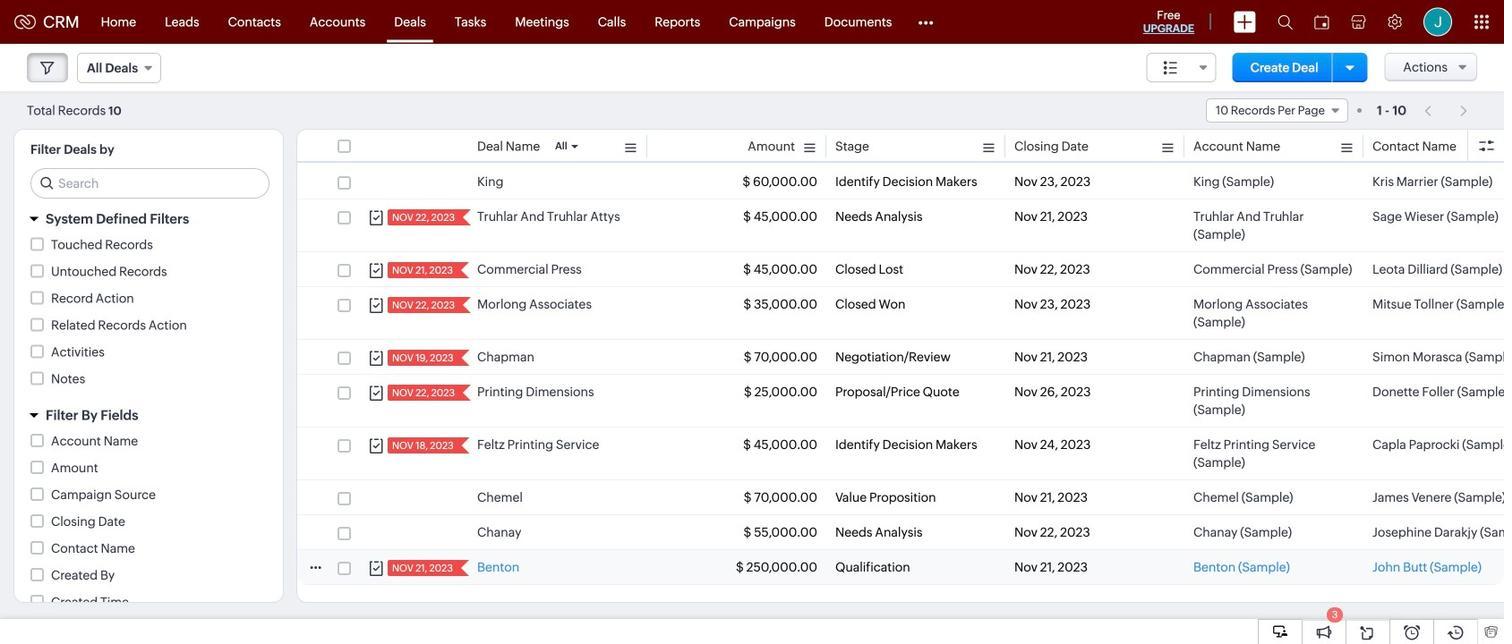 Task type: locate. For each thing, give the bounding box(es) containing it.
calendar image
[[1315, 15, 1330, 29]]

None field
[[77, 53, 161, 83], [1147, 53, 1217, 82], [1206, 99, 1349, 123], [77, 53, 161, 83], [1206, 99, 1349, 123]]

profile image
[[1424, 8, 1453, 36]]

row group
[[297, 165, 1505, 586]]

profile element
[[1413, 0, 1463, 43]]

navigation
[[1416, 98, 1478, 124]]

none field size
[[1147, 53, 1217, 82]]



Task type: describe. For each thing, give the bounding box(es) containing it.
Other Modules field
[[907, 8, 945, 36]]

search image
[[1278, 14, 1293, 30]]

create menu element
[[1223, 0, 1267, 43]]

size image
[[1164, 60, 1178, 76]]

Search text field
[[31, 169, 269, 198]]

create menu image
[[1234, 11, 1256, 33]]

logo image
[[14, 15, 36, 29]]

search element
[[1267, 0, 1304, 44]]



Task type: vqa. For each thing, say whether or not it's contained in the screenshot.
'crm' inside the 'Deals Zoho CRM'
no



